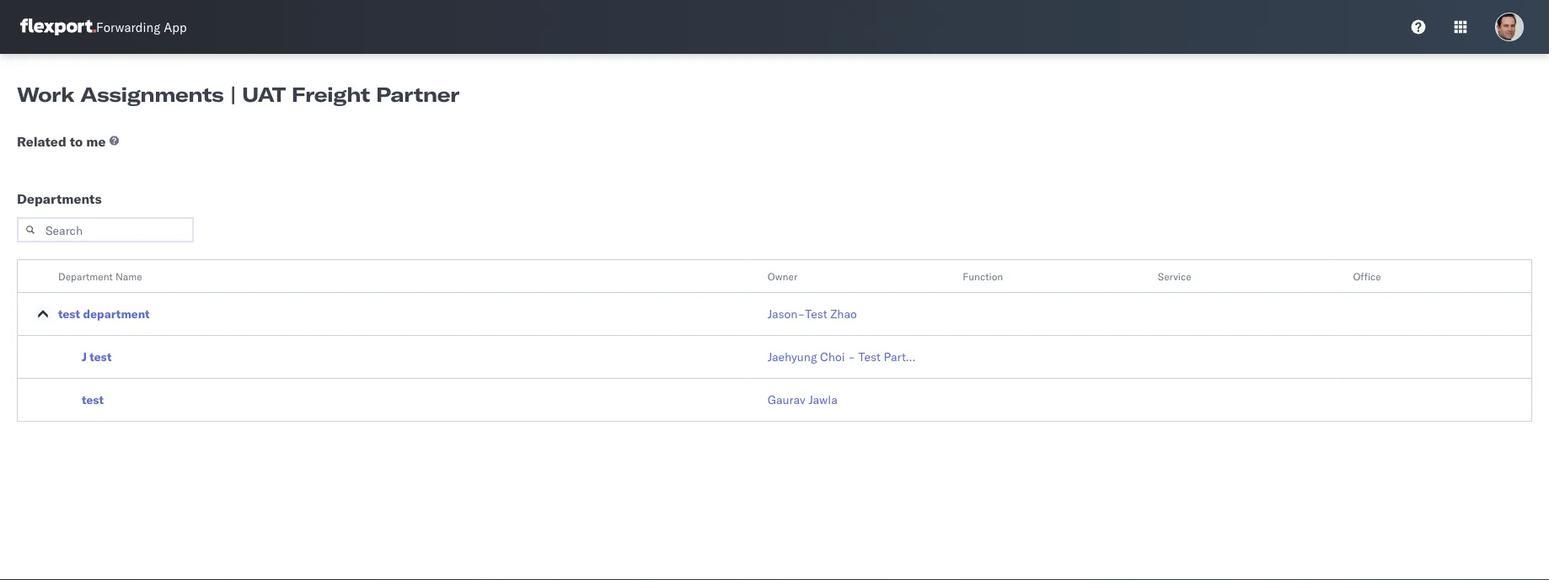 Task type: vqa. For each thing, say whether or not it's contained in the screenshot.
J test link at left bottom
yes



Task type: describe. For each thing, give the bounding box(es) containing it.
test link
[[82, 392, 104, 409]]

test for test department
[[58, 307, 80, 322]]

flexport. image
[[20, 19, 96, 35]]

service
[[1158, 270, 1192, 283]]

choi
[[820, 350, 845, 365]]

forwarding app link
[[20, 19, 187, 35]]

department
[[58, 270, 113, 283]]

ops
[[927, 350, 948, 365]]

department
[[83, 307, 150, 322]]

uat
[[242, 82, 286, 107]]

jaehyung choi - test partner ops manager
[[768, 350, 998, 365]]

test department
[[58, 307, 150, 322]]

j test
[[82, 350, 112, 365]]

-
[[848, 350, 856, 365]]

Search text field
[[17, 218, 194, 243]]

owner
[[768, 270, 798, 283]]

jason-test zhao link
[[768, 306, 857, 323]]

jaehyung
[[768, 350, 817, 365]]

j
[[82, 350, 87, 365]]

forwarding app
[[96, 19, 187, 35]]

work
[[17, 82, 74, 107]]

department name
[[58, 270, 142, 283]]

1 horizontal spatial test
[[859, 350, 881, 365]]

office
[[1354, 270, 1382, 283]]

name
[[115, 270, 142, 283]]

me
[[86, 133, 106, 150]]



Task type: locate. For each thing, give the bounding box(es) containing it.
gaurav jawla link
[[768, 392, 838, 409]]

1 vertical spatial test
[[859, 350, 881, 365]]

related
[[17, 133, 66, 150]]

test
[[58, 307, 80, 322], [90, 350, 112, 365], [82, 393, 104, 408]]

jason-
[[768, 307, 805, 322]]

jason-test zhao
[[768, 307, 857, 322]]

2 vertical spatial test
[[82, 393, 104, 408]]

related to me
[[17, 133, 106, 150]]

test for test
[[82, 393, 104, 408]]

j test link
[[82, 349, 112, 366]]

0 vertical spatial test
[[805, 307, 828, 322]]

1 horizontal spatial partner
[[884, 350, 924, 365]]

gaurav
[[768, 393, 806, 408]]

forwarding
[[96, 19, 160, 35]]

|
[[230, 82, 236, 107]]

app
[[164, 19, 187, 35]]

to
[[70, 133, 83, 150]]

freight
[[292, 82, 370, 107]]

test
[[805, 307, 828, 322], [859, 350, 881, 365]]

test left zhao
[[805, 307, 828, 322]]

jaehyung choi - test partner ops manager link
[[768, 349, 998, 366]]

test down the department
[[58, 307, 80, 322]]

test right - on the bottom of the page
[[859, 350, 881, 365]]

partner
[[376, 82, 460, 107], [884, 350, 924, 365]]

gaurav jawla
[[768, 393, 838, 408]]

test down j test link
[[82, 393, 104, 408]]

test right j at bottom left
[[90, 350, 112, 365]]

function
[[963, 270, 1004, 283]]

zhao
[[831, 307, 857, 322]]

1 vertical spatial test
[[90, 350, 112, 365]]

manager
[[951, 350, 998, 365]]

departments
[[17, 191, 102, 207]]

0 vertical spatial partner
[[376, 82, 460, 107]]

1 vertical spatial partner
[[884, 350, 924, 365]]

jawla
[[809, 393, 838, 408]]

test department link
[[58, 306, 150, 323]]

0 vertical spatial test
[[58, 307, 80, 322]]

0 horizontal spatial test
[[805, 307, 828, 322]]

assignments
[[80, 82, 224, 107]]

0 horizontal spatial partner
[[376, 82, 460, 107]]

work assignments | uat freight partner
[[17, 82, 460, 107]]



